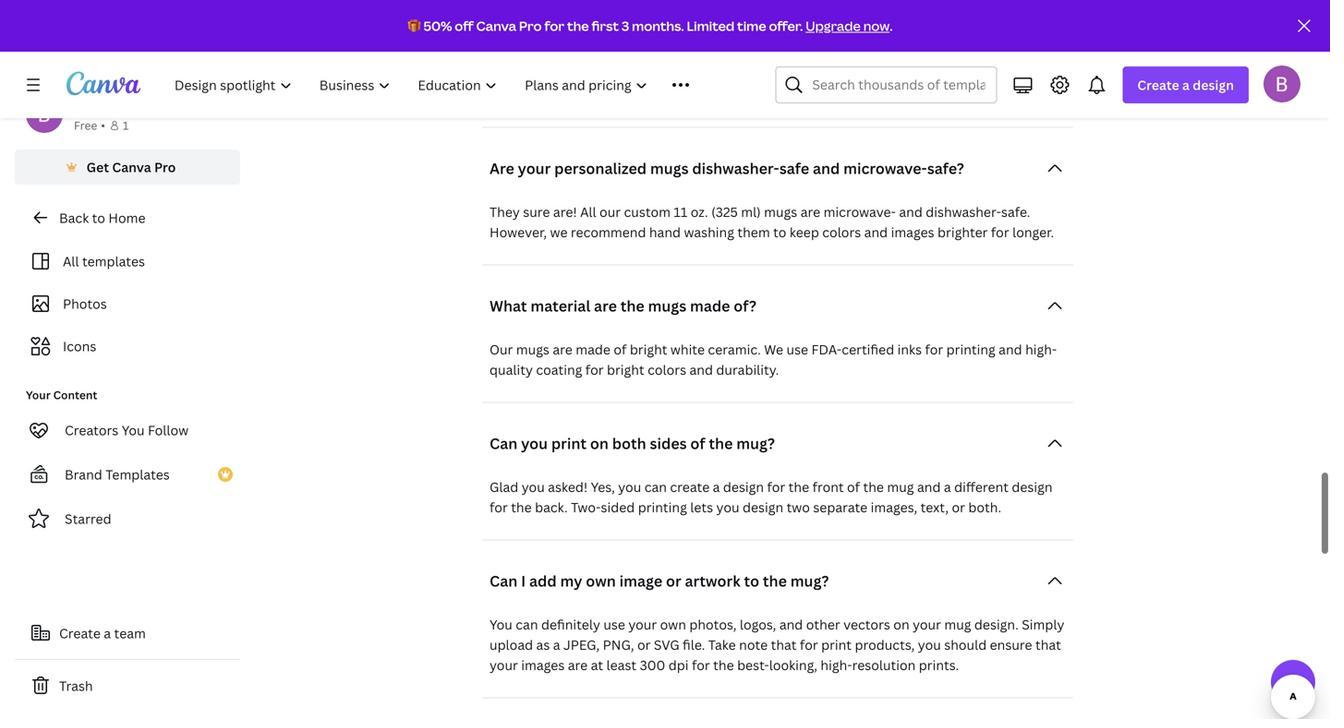 Task type: describe. For each thing, give the bounding box(es) containing it.
for down glad
[[490, 499, 508, 517]]

and inside you can definitely use your own photos, logos, and other vectors on your mug design. simply upload as a jpeg, png, or svg file. take note that for print products, you should ensure that your images are at least 300 dpi for the best-looking, high-resolution prints.
[[780, 617, 803, 634]]

for down can you print on both sides of the mug? "dropdown button" on the bottom of page
[[768, 479, 786, 496]]

limited
[[687, 17, 735, 35]]

brand
[[65, 466, 102, 484]]

0 vertical spatial bright
[[630, 341, 668, 359]]

text,
[[921, 499, 949, 517]]

dishwasher- inside "they sure are! all our custom 11 oz. (325 ml) mugs are microwave- and dishwasher-safe. however, we recommend hand washing them to keep colors and images brighter for longer."
[[926, 203, 1002, 221]]

high- inside our mugs are made of bright white ceramic. we use fda-certified inks for printing and high- quality coating for bright colors and durability.
[[1026, 341, 1057, 359]]

glad
[[490, 479, 519, 496]]

fda-
[[812, 341, 842, 359]]

what material are the mugs made of?
[[490, 296, 757, 316]]

free •
[[74, 118, 105, 133]]

11
[[674, 203, 688, 221]]

the inside dropdown button
[[763, 572, 787, 592]]

custom
[[624, 203, 671, 221]]

templates
[[106, 466, 170, 484]]

dpi
[[669, 657, 689, 675]]

the inside 'dropdown button'
[[621, 296, 645, 316]]

colors inside our mugs are made of bright white ceramic. we use fda-certified inks for printing and high- quality coating for bright colors and durability.
[[648, 361, 687, 379]]

home
[[108, 209, 146, 227]]

photos,
[[690, 617, 737, 634]]

personalized
[[555, 159, 647, 178]]

create a design button
[[1123, 67, 1249, 104]]

looking,
[[770, 657, 818, 675]]

the up images,
[[864, 479, 884, 496]]

are inside our mugs are made of bright white ceramic. we use fda-certified inks for printing and high- quality coating for bright colors and durability.
[[553, 341, 573, 359]]

logos,
[[740, 617, 777, 634]]

what
[[490, 296, 527, 316]]

create for create a team
[[59, 625, 101, 643]]

1 vertical spatial all
[[63, 253, 79, 270]]

brighter
[[938, 224, 988, 241]]

both
[[612, 434, 647, 454]]

resolution
[[853, 657, 916, 675]]

sided
[[601, 499, 635, 517]]

content
[[53, 388, 97, 403]]

them
[[738, 224, 770, 241]]

they
[[490, 203, 520, 221]]

mugs inside our mugs are made of bright white ceramic. we use fda-certified inks for printing and high- quality coating for bright colors and durability.
[[516, 341, 550, 359]]

mug inside glad you asked! yes, you can create a design for the front of the mug and a different design for the back. two-sided printing lets you design two separate images, text, or both.
[[888, 479, 914, 496]]

print inside you can definitely use your own photos, logos, and other vectors on your mug design. simply upload as a jpeg, png, or svg file. take note that for print products, you should ensure that your images are at least 300 dpi for the best-looking, high-resolution prints.
[[822, 637, 852, 654]]

free
[[74, 118, 97, 133]]

back to home
[[59, 209, 146, 227]]

brand templates
[[65, 466, 170, 484]]

are your personalized mugs dishwasher-safe and microwave-safe?
[[490, 159, 965, 178]]

of inside glad you asked! yes, you can create a design for the front of the mug and a different design for the back. two-sided printing lets you design two separate images, text, or both.
[[847, 479, 860, 496]]

can inside you can definitely use your own photos, logos, and other vectors on your mug design. simply upload as a jpeg, png, or svg file. take note that for print products, you should ensure that your images are at least 300 dpi for the best-looking, high-resolution prints.
[[516, 617, 538, 634]]

your inside dropdown button
[[518, 159, 551, 178]]

design inside dropdown button
[[1193, 76, 1235, 94]]

least
[[607, 657, 637, 675]]

or inside dropdown button
[[666, 572, 682, 592]]

svg
[[654, 637, 680, 654]]

note
[[739, 637, 768, 654]]

simply
[[1022, 617, 1065, 634]]

can for can i add my own image or artwork to the mug?
[[490, 572, 518, 592]]

can you print on both sides of the mug? button
[[482, 426, 1074, 463]]

0 horizontal spatial you
[[122, 422, 145, 439]]

create a team
[[59, 625, 146, 643]]

artwork
[[685, 572, 741, 592]]

products,
[[855, 637, 915, 654]]

can you print on both sides of the mug?
[[490, 434, 775, 454]]

are
[[490, 159, 515, 178]]

300
[[640, 657, 666, 675]]

microwave- inside "they sure are! all our custom 11 oz. (325 ml) mugs are microwave- and dishwasher-safe. however, we recommend hand washing them to keep colors and images brighter for longer."
[[824, 203, 896, 221]]

can i add my own image or artwork to the mug?
[[490, 572, 829, 592]]

to inside dropdown button
[[744, 572, 760, 592]]

hand
[[650, 224, 681, 241]]

upgrade now button
[[806, 17, 890, 35]]

(325
[[712, 203, 738, 221]]

png,
[[603, 637, 634, 654]]

starred
[[65, 511, 111, 528]]

at
[[591, 657, 604, 675]]

take
[[709, 637, 736, 654]]

best-
[[738, 657, 770, 675]]

our mugs are made of bright white ceramic. we use fda-certified inks for printing and high- quality coating for bright colors and durability.
[[490, 341, 1057, 379]]

your content
[[26, 388, 97, 403]]

made inside 'dropdown button'
[[690, 296, 731, 316]]

upload
[[490, 637, 533, 654]]

prints.
[[919, 657, 959, 675]]

trash link
[[15, 668, 240, 705]]

and inside glad you asked! yes, you can create a design for the front of the mug and a different design for the back. two-sided printing lets you design two separate images, text, or both.
[[918, 479, 941, 496]]

images inside you can definitely use your own photos, logos, and other vectors on your mug design. simply upload as a jpeg, png, or svg file. take note that for print products, you should ensure that your images are at least 300 dpi for the best-looking, high-resolution prints.
[[521, 657, 565, 675]]

what material are the mugs made of? button
[[482, 288, 1074, 325]]

the inside you can definitely use your own photos, logos, and other vectors on your mug design. simply upload as a jpeg, png, or svg file. take note that for print products, you should ensure that your images are at least 300 dpi for the best-looking, high-resolution prints.
[[714, 657, 734, 675]]

for right coating
[[586, 361, 604, 379]]

create a team button
[[15, 615, 240, 652]]

can for can you print on both sides of the mug?
[[490, 434, 518, 454]]

printing inside our mugs are made of bright white ceramic. we use fda-certified inks for printing and high- quality coating for bright colors and durability.
[[947, 341, 996, 359]]

50%
[[424, 17, 452, 35]]

are inside "they sure are! all our custom 11 oz. (325 ml) mugs are microwave- and dishwasher-safe. however, we recommend hand washing them to keep colors and images brighter for longer."
[[801, 203, 821, 221]]

🎁
[[408, 17, 421, 35]]

a inside button
[[104, 625, 111, 643]]

to inside "they sure are! all our custom 11 oz. (325 ml) mugs are microwave- and dishwasher-safe. however, we recommend hand washing them to keep colors and images brighter for longer."
[[774, 224, 787, 241]]

design right different
[[1012, 479, 1053, 496]]

images inside "they sure are! all our custom 11 oz. (325 ml) mugs are microwave- and dishwasher-safe. however, we recommend hand washing them to keep colors and images brighter for longer."
[[891, 224, 935, 241]]

or inside you can definitely use your own photos, logos, and other vectors on your mug design. simply upload as a jpeg, png, or svg file. take note that for print products, you should ensure that your images are at least 300 dpi for the best-looking, high-resolution prints.
[[638, 637, 651, 654]]

bob builder image
[[1264, 65, 1301, 102]]

for right inks
[[926, 341, 944, 359]]

file.
[[683, 637, 705, 654]]

my
[[561, 572, 583, 592]]

are inside you can definitely use your own photos, logos, and other vectors on your mug design. simply upload as a jpeg, png, or svg file. take note that for print products, you should ensure that your images are at least 300 dpi for the best-looking, high-resolution prints.
[[568, 657, 588, 675]]

mugs inside "they sure are! all our custom 11 oz. (325 ml) mugs are microwave- and dishwasher-safe. however, we recommend hand washing them to keep colors and images brighter for longer."
[[764, 203, 798, 221]]

design.
[[975, 617, 1019, 634]]

ceramic.
[[708, 341, 761, 359]]

back to home link
[[15, 200, 240, 237]]

design left two
[[743, 499, 784, 517]]

0 horizontal spatial to
[[92, 209, 105, 227]]

for down other
[[800, 637, 819, 654]]

you inside you can definitely use your own photos, logos, and other vectors on your mug design. simply upload as a jpeg, png, or svg file. take note that for print products, you should ensure that your images are at least 300 dpi for the best-looking, high-resolution prints.
[[918, 637, 942, 654]]

photos
[[63, 295, 107, 313]]

two-
[[571, 499, 601, 517]]

mug? inside "dropdown button"
[[737, 434, 775, 454]]

inks
[[898, 341, 922, 359]]

all templates link
[[26, 244, 229, 279]]

mugs inside 'dropdown button'
[[648, 296, 687, 316]]

yes,
[[591, 479, 615, 496]]

own inside you can definitely use your own photos, logos, and other vectors on your mug design. simply upload as a jpeg, png, or svg file. take note that for print products, you should ensure that your images are at least 300 dpi for the best-looking, high-resolution prints.
[[660, 617, 687, 634]]

lets
[[691, 499, 714, 517]]

printing inside glad you asked! yes, you can create a design for the front of the mug and a different design for the back. two-sided printing lets you design two separate images, text, or both.
[[638, 499, 687, 517]]

icons
[[63, 338, 96, 355]]

both.
[[969, 499, 1002, 517]]

material
[[531, 296, 591, 316]]

we
[[764, 341, 784, 359]]

create for create a design
[[1138, 76, 1180, 94]]

you inside "dropdown button"
[[521, 434, 548, 454]]

should
[[945, 637, 987, 654]]

high- inside you can definitely use your own photos, logos, and other vectors on your mug design. simply upload as a jpeg, png, or svg file. take note that for print products, you should ensure that your images are at least 300 dpi for the best-looking, high-resolution prints.
[[821, 657, 853, 675]]

create
[[670, 479, 710, 496]]

white
[[671, 341, 705, 359]]

you can definitely use your own photos, logos, and other vectors on your mug design. simply upload as a jpeg, png, or svg file. take note that for print products, you should ensure that your images are at least 300 dpi for the best-looking, high-resolution prints.
[[490, 617, 1065, 675]]

canva inside button
[[112, 158, 151, 176]]

the up two
[[789, 479, 810, 496]]

or inside glad you asked! yes, you can create a design for the front of the mug and a different design for the back. two-sided printing lets you design two separate images, text, or both.
[[952, 499, 966, 517]]

creators you follow
[[65, 422, 189, 439]]



Task type: locate. For each thing, give the bounding box(es) containing it.
canva
[[476, 17, 517, 35], [112, 158, 151, 176]]

safe.
[[1002, 203, 1031, 221]]

that
[[771, 637, 797, 654], [1036, 637, 1062, 654]]

0 vertical spatial high-
[[1026, 341, 1057, 359]]

colors
[[823, 224, 862, 241], [648, 361, 687, 379]]

mug up should
[[945, 617, 972, 634]]

1 horizontal spatial use
[[787, 341, 809, 359]]

mug up images,
[[888, 479, 914, 496]]

0 horizontal spatial pro
[[154, 158, 176, 176]]

printing right inks
[[947, 341, 996, 359]]

questions,
[[665, 80, 816, 120]]

use inside you can definitely use your own photos, logos, and other vectors on your mug design. simply upload as a jpeg, png, or svg file. take note that for print products, you should ensure that your images are at least 300 dpi for the best-looking, high-resolution prints.
[[604, 617, 626, 634]]

0 horizontal spatial of
[[614, 341, 627, 359]]

pro right off
[[519, 17, 542, 35]]

creators
[[65, 422, 119, 439]]

2 horizontal spatial or
[[952, 499, 966, 517]]

0 horizontal spatial your
[[26, 388, 51, 403]]

follow
[[148, 422, 189, 439]]

mug
[[888, 479, 914, 496], [945, 617, 972, 634]]

colors inside "they sure are! all our custom 11 oz. (325 ml) mugs are microwave- and dishwasher-safe. however, we recommend hand washing them to keep colors and images brighter for longer."
[[823, 224, 862, 241]]

0 vertical spatial dishwasher-
[[693, 159, 780, 178]]

mugs up 11
[[651, 159, 689, 178]]

1 vertical spatial high-
[[821, 657, 853, 675]]

to
[[92, 209, 105, 227], [774, 224, 787, 241], [744, 572, 760, 592]]

1 vertical spatial can
[[490, 572, 518, 592]]

0 vertical spatial on
[[590, 434, 609, 454]]

bright down what material are the mugs made of?
[[607, 361, 645, 379]]

the left first
[[567, 17, 589, 35]]

0 vertical spatial use
[[787, 341, 809, 359]]

1 vertical spatial own
[[660, 617, 687, 634]]

or right the image
[[666, 572, 682, 592]]

canva right the 'get'
[[112, 158, 151, 176]]

0 vertical spatial canva
[[476, 17, 517, 35]]

answered
[[822, 80, 965, 120]]

icons link
[[26, 329, 229, 364]]

pro inside button
[[154, 158, 176, 176]]

can inside dropdown button
[[490, 572, 518, 592]]

own
[[586, 572, 616, 592], [660, 617, 687, 634]]

0 vertical spatial mug
[[888, 479, 914, 496]]

are up keep
[[801, 203, 821, 221]]

0 horizontal spatial images
[[521, 657, 565, 675]]

0 horizontal spatial printing
[[638, 499, 687, 517]]

your up svg
[[629, 617, 657, 634]]

a inside you can definitely use your own photos, logos, and other vectors on your mug design. simply upload as a jpeg, png, or svg file. take note that for print products, you should ensure that your images are at least 300 dpi for the best-looking, high-resolution prints.
[[553, 637, 561, 654]]

1 vertical spatial can
[[516, 617, 538, 634]]

of inside our mugs are made of bright white ceramic. we use fda-certified inks for printing and high- quality coating for bright colors and durability.
[[614, 341, 627, 359]]

on left the both
[[590, 434, 609, 454]]

0 vertical spatial print
[[552, 434, 587, 454]]

first
[[592, 17, 619, 35]]

1 vertical spatial on
[[894, 617, 910, 634]]

safe
[[780, 159, 810, 178]]

1 horizontal spatial mug?
[[791, 572, 829, 592]]

the down glad
[[511, 499, 532, 517]]

mugs up white
[[648, 296, 687, 316]]

•
[[101, 118, 105, 133]]

use inside our mugs are made of bright white ceramic. we use fda-certified inks for printing and high- quality coating for bright colors and durability.
[[787, 341, 809, 359]]

the right sides
[[709, 434, 733, 454]]

1 can from the top
[[490, 434, 518, 454]]

on up 'products,'
[[894, 617, 910, 634]]

starred link
[[15, 501, 240, 538]]

1 horizontal spatial printing
[[947, 341, 996, 359]]

0 horizontal spatial use
[[604, 617, 626, 634]]

you
[[122, 422, 145, 439], [490, 617, 513, 634]]

0 vertical spatial or
[[952, 499, 966, 517]]

ensure
[[990, 637, 1033, 654]]

1 horizontal spatial your
[[591, 80, 659, 120]]

1 vertical spatial made
[[576, 341, 611, 359]]

made up coating
[[576, 341, 611, 359]]

1 vertical spatial or
[[666, 572, 682, 592]]

sides
[[650, 434, 687, 454]]

create
[[1138, 76, 1180, 94], [59, 625, 101, 643]]

can inside glad you asked! yes, you can create a design for the front of the mug and a different design for the back. two-sided printing lets you design two separate images, text, or both.
[[645, 479, 667, 496]]

1 vertical spatial create
[[59, 625, 101, 643]]

3
[[622, 17, 630, 35]]

can
[[490, 434, 518, 454], [490, 572, 518, 592]]

the down the take
[[714, 657, 734, 675]]

0 horizontal spatial print
[[552, 434, 587, 454]]

mug? up glad you asked! yes, you can create a design for the front of the mug and a different design for the back. two-sided printing lets you design two separate images, text, or both.
[[737, 434, 775, 454]]

0 vertical spatial colors
[[823, 224, 862, 241]]

.
[[890, 17, 893, 35]]

a inside dropdown button
[[1183, 76, 1190, 94]]

the up logos,
[[763, 572, 787, 592]]

create a design
[[1138, 76, 1235, 94]]

design right create
[[724, 479, 764, 496]]

microwave-
[[844, 159, 928, 178], [824, 203, 896, 221]]

that up looking, at the right of page
[[771, 637, 797, 654]]

on inside "dropdown button"
[[590, 434, 609, 454]]

for down the safe.
[[992, 224, 1010, 241]]

use up png, at the bottom of page
[[604, 617, 626, 634]]

you left follow
[[122, 422, 145, 439]]

of inside "dropdown button"
[[691, 434, 706, 454]]

own up svg
[[660, 617, 687, 634]]

1 horizontal spatial own
[[660, 617, 687, 634]]

or up the 300
[[638, 637, 651, 654]]

0 vertical spatial mug?
[[737, 434, 775, 454]]

bright left white
[[630, 341, 668, 359]]

two
[[787, 499, 810, 517]]

all templates
[[63, 253, 145, 270]]

1 horizontal spatial that
[[1036, 637, 1062, 654]]

or right the text,
[[952, 499, 966, 517]]

microwave- inside dropdown button
[[844, 159, 928, 178]]

of?
[[734, 296, 757, 316]]

0 vertical spatial all
[[580, 203, 597, 221]]

1 vertical spatial of
[[691, 434, 706, 454]]

1 horizontal spatial you
[[490, 617, 513, 634]]

0 horizontal spatial mug
[[888, 479, 914, 496]]

glad you asked! yes, you can create a design for the front of the mug and a different design for the back. two-sided printing lets you design two separate images, text, or both.
[[490, 479, 1053, 517]]

use right the "we"
[[787, 341, 809, 359]]

1 horizontal spatial dishwasher-
[[926, 203, 1002, 221]]

all left our
[[580, 203, 597, 221]]

can inside "dropdown button"
[[490, 434, 518, 454]]

to right back
[[92, 209, 105, 227]]

your
[[518, 159, 551, 178], [629, 617, 657, 634], [913, 617, 942, 634], [490, 657, 518, 675]]

1
[[123, 118, 129, 133]]

pro up 'back to home' link
[[154, 158, 176, 176]]

0 horizontal spatial colors
[[648, 361, 687, 379]]

the right material
[[621, 296, 645, 316]]

made left "of?"
[[690, 296, 731, 316]]

mug inside you can definitely use your own photos, logos, and other vectors on your mug design. simply upload as a jpeg, png, or svg file. take note that for print products, you should ensure that your images are at least 300 dpi for the best-looking, high-resolution prints.
[[945, 617, 972, 634]]

and inside dropdown button
[[813, 159, 840, 178]]

offer.
[[769, 17, 803, 35]]

as
[[537, 637, 550, 654]]

1 vertical spatial you
[[490, 617, 513, 634]]

1 horizontal spatial can
[[645, 479, 667, 496]]

0 horizontal spatial made
[[576, 341, 611, 359]]

of down what material are the mugs made of?
[[614, 341, 627, 359]]

images down "as" in the bottom of the page
[[521, 657, 565, 675]]

dishwasher- up (325
[[693, 159, 780, 178]]

are
[[801, 203, 821, 221], [594, 296, 617, 316], [553, 341, 573, 359], [568, 657, 588, 675]]

mugs inside dropdown button
[[651, 159, 689, 178]]

2 can from the top
[[490, 572, 518, 592]]

upgrade
[[806, 17, 861, 35]]

to right artwork
[[744, 572, 760, 592]]

0 horizontal spatial canva
[[112, 158, 151, 176]]

of up separate
[[847, 479, 860, 496]]

print inside can you print on both sides of the mug? "dropdown button"
[[552, 434, 587, 454]]

definitely
[[542, 617, 601, 634]]

images left brighter
[[891, 224, 935, 241]]

0 horizontal spatial that
[[771, 637, 797, 654]]

2 horizontal spatial to
[[774, 224, 787, 241]]

can i add my own image or artwork to the mug? button
[[482, 563, 1074, 600]]

of right sides
[[691, 434, 706, 454]]

colors right keep
[[823, 224, 862, 241]]

0 vertical spatial you
[[122, 422, 145, 439]]

images,
[[871, 499, 918, 517]]

0 horizontal spatial can
[[516, 617, 538, 634]]

all left templates
[[63, 253, 79, 270]]

0 vertical spatial microwave-
[[844, 159, 928, 178]]

1 horizontal spatial of
[[691, 434, 706, 454]]

0 vertical spatial images
[[891, 224, 935, 241]]

1 vertical spatial mug
[[945, 617, 972, 634]]

0 vertical spatial your
[[591, 80, 659, 120]]

1 vertical spatial bright
[[607, 361, 645, 379]]

your right are on the left top of the page
[[518, 159, 551, 178]]

templates
[[82, 253, 145, 270]]

the inside "dropdown button"
[[709, 434, 733, 454]]

you inside you can definitely use your own photos, logos, and other vectors on your mug design. simply upload as a jpeg, png, or svg file. take note that for print products, you should ensure that your images are at least 300 dpi for the best-looking, high-resolution prints.
[[490, 617, 513, 634]]

1 vertical spatial microwave-
[[824, 203, 896, 221]]

own right my
[[586, 572, 616, 592]]

i
[[521, 572, 526, 592]]

are left at at the left of page
[[568, 657, 588, 675]]

1 vertical spatial print
[[822, 637, 852, 654]]

safe?
[[928, 159, 965, 178]]

0 vertical spatial create
[[1138, 76, 1180, 94]]

print down other
[[822, 637, 852, 654]]

1 vertical spatial your
[[26, 388, 51, 403]]

None search field
[[776, 67, 998, 104]]

1 horizontal spatial colors
[[823, 224, 862, 241]]

are inside 'dropdown button'
[[594, 296, 617, 316]]

mug? up other
[[791, 572, 829, 592]]

2 that from the left
[[1036, 637, 1062, 654]]

separate
[[814, 499, 868, 517]]

we
[[550, 224, 568, 241]]

mug?
[[737, 434, 775, 454], [791, 572, 829, 592]]

brand templates link
[[15, 457, 240, 494]]

to left keep
[[774, 224, 787, 241]]

use
[[787, 341, 809, 359], [604, 617, 626, 634]]

0 vertical spatial made
[[690, 296, 731, 316]]

dishwasher- up brighter
[[926, 203, 1002, 221]]

however,
[[490, 224, 547, 241]]

can up glad
[[490, 434, 518, 454]]

0 horizontal spatial dishwasher-
[[693, 159, 780, 178]]

1 vertical spatial canva
[[112, 158, 151, 176]]

own inside can i add my own image or artwork to the mug? dropdown button
[[586, 572, 616, 592]]

1 horizontal spatial on
[[894, 617, 910, 634]]

trash
[[59, 678, 93, 695]]

canva right off
[[476, 17, 517, 35]]

1 horizontal spatial pro
[[519, 17, 542, 35]]

0 horizontal spatial all
[[63, 253, 79, 270]]

0 vertical spatial pro
[[519, 17, 542, 35]]

0 vertical spatial can
[[490, 434, 518, 454]]

top level navigation element
[[163, 67, 731, 104], [163, 67, 731, 104]]

for down "file."
[[692, 657, 710, 675]]

your for your content
[[26, 388, 51, 403]]

your up prints.
[[913, 617, 942, 634]]

dishwasher- inside dropdown button
[[693, 159, 780, 178]]

you up upload on the bottom left
[[490, 617, 513, 634]]

our
[[600, 203, 621, 221]]

images
[[891, 224, 935, 241], [521, 657, 565, 675]]

0 vertical spatial printing
[[947, 341, 996, 359]]

vectors
[[844, 617, 891, 634]]

printing
[[947, 341, 996, 359], [638, 499, 687, 517]]

printing down create
[[638, 499, 687, 517]]

1 horizontal spatial print
[[822, 637, 852, 654]]

for left first
[[545, 17, 565, 35]]

1 vertical spatial mug?
[[791, 572, 829, 592]]

get canva pro button
[[15, 150, 240, 185]]

your left content
[[26, 388, 51, 403]]

create inside button
[[59, 625, 101, 643]]

0 vertical spatial own
[[586, 572, 616, 592]]

durability.
[[717, 361, 779, 379]]

0 horizontal spatial on
[[590, 434, 609, 454]]

1 vertical spatial pro
[[154, 158, 176, 176]]

mugs up quality
[[516, 341, 550, 359]]

mugs right ml)
[[764, 203, 798, 221]]

all inside "they sure are! all our custom 11 oz. (325 ml) mugs are microwave- and dishwasher-safe. however, we recommend hand washing them to keep colors and images brighter for longer."
[[580, 203, 597, 221]]

design left "bob builder" icon
[[1193, 76, 1235, 94]]

1 vertical spatial use
[[604, 617, 626, 634]]

mug? inside dropdown button
[[791, 572, 829, 592]]

and
[[813, 159, 840, 178], [900, 203, 923, 221], [865, 224, 888, 241], [999, 341, 1023, 359], [690, 361, 713, 379], [918, 479, 941, 496], [780, 617, 803, 634]]

1 that from the left
[[771, 637, 797, 654]]

1 horizontal spatial all
[[580, 203, 597, 221]]

1 vertical spatial dishwasher-
[[926, 203, 1002, 221]]

0 vertical spatial can
[[645, 479, 667, 496]]

that down the simply
[[1036, 637, 1062, 654]]

0 horizontal spatial or
[[638, 637, 651, 654]]

back
[[59, 209, 89, 227]]

2 horizontal spatial of
[[847, 479, 860, 496]]

0 horizontal spatial high-
[[821, 657, 853, 675]]

certified
[[842, 341, 895, 359]]

are right material
[[594, 296, 617, 316]]

1 horizontal spatial to
[[744, 572, 760, 592]]

bright
[[630, 341, 668, 359], [607, 361, 645, 379]]

Search search field
[[813, 67, 985, 103]]

1 horizontal spatial canva
[[476, 17, 517, 35]]

for inside "they sure are! all our custom 11 oz. (325 ml) mugs are microwave- and dishwasher-safe. however, we recommend hand washing them to keep colors and images brighter for longer."
[[992, 224, 1010, 241]]

1 horizontal spatial mug
[[945, 617, 972, 634]]

image
[[620, 572, 663, 592]]

1 horizontal spatial or
[[666, 572, 682, 592]]

0 vertical spatial of
[[614, 341, 627, 359]]

get canva pro
[[87, 158, 176, 176]]

can left i
[[490, 572, 518, 592]]

0 horizontal spatial mug?
[[737, 434, 775, 454]]

1 horizontal spatial create
[[1138, 76, 1180, 94]]

1 vertical spatial colors
[[648, 361, 687, 379]]

made inside our mugs are made of bright white ceramic. we use fda-certified inks for printing and high- quality coating for bright colors and durability.
[[576, 341, 611, 359]]

are up coating
[[553, 341, 573, 359]]

0 horizontal spatial create
[[59, 625, 101, 643]]

creators you follow link
[[15, 412, 240, 449]]

your up the personalized
[[591, 80, 659, 120]]

1 vertical spatial images
[[521, 657, 565, 675]]

your for your questions, answered
[[591, 80, 659, 120]]

create inside dropdown button
[[1138, 76, 1180, 94]]

your down upload on the bottom left
[[490, 657, 518, 675]]

recommend
[[571, 224, 646, 241]]

on inside you can definitely use your own photos, logos, and other vectors on your mug design. simply upload as a jpeg, png, or svg file. take note that for print products, you should ensure that your images are at least 300 dpi for the best-looking, high-resolution prints.
[[894, 617, 910, 634]]

coating
[[536, 361, 583, 379]]

1 horizontal spatial high-
[[1026, 341, 1057, 359]]

or
[[952, 499, 966, 517], [666, 572, 682, 592], [638, 637, 651, 654]]

can left create
[[645, 479, 667, 496]]

can up upload on the bottom left
[[516, 617, 538, 634]]

high-
[[1026, 341, 1057, 359], [821, 657, 853, 675]]

are!
[[553, 203, 577, 221]]

1 horizontal spatial made
[[690, 296, 731, 316]]

print up asked!
[[552, 434, 587, 454]]

1 vertical spatial printing
[[638, 499, 687, 517]]

pro
[[519, 17, 542, 35], [154, 158, 176, 176]]

1 horizontal spatial images
[[891, 224, 935, 241]]

colors down white
[[648, 361, 687, 379]]

2 vertical spatial of
[[847, 479, 860, 496]]

0 horizontal spatial own
[[586, 572, 616, 592]]

2 vertical spatial or
[[638, 637, 651, 654]]



Task type: vqa. For each thing, say whether or not it's contained in the screenshot.
my
yes



